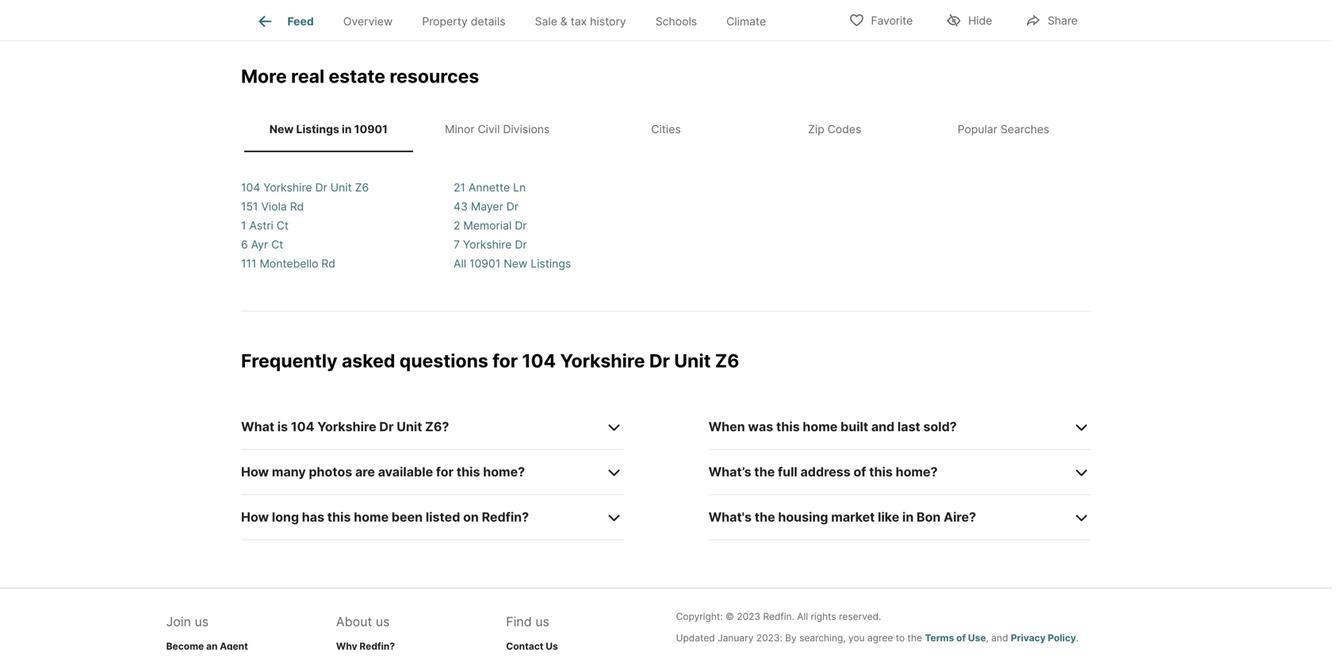 Task type: vqa. For each thing, say whether or not it's contained in the screenshot.
Google
no



Task type: describe. For each thing, give the bounding box(es) containing it.
when was this home built and last sold?
[[709, 419, 957, 435]]

1 vertical spatial 10901
[[470, 257, 501, 271]]

home inside dropdown button
[[354, 510, 389, 525]]

how many photos are available for this home?
[[241, 464, 525, 480]]

7 yorkshire dr
[[454, 238, 527, 252]]

sale & tax history tab
[[520, 2, 641, 40]]

find us
[[506, 614, 550, 630]]

hide
[[969, 14, 992, 27]]

new listings in 10901
[[269, 123, 388, 136]]

montebello
[[260, 257, 318, 271]]

.
[[1076, 632, 1079, 644]]

this up like
[[869, 464, 893, 480]]

you
[[849, 632, 865, 644]]

2 memorial dr link
[[454, 219, 527, 233]]

frequently asked questions for 104 yorkshire dr unit z6
[[241, 350, 740, 372]]

us for find us
[[536, 614, 550, 630]]

this right has
[[327, 510, 351, 525]]

details
[[471, 14, 506, 28]]

rights
[[811, 611, 836, 623]]

new inside tab
[[269, 123, 294, 136]]

151 viola rd link
[[241, 200, 304, 213]]

on
[[463, 510, 479, 525]]

ct for 6 ayr ct
[[271, 238, 283, 252]]

2023:
[[757, 632, 783, 644]]

codes
[[828, 123, 862, 136]]

6 ayr ct
[[241, 238, 283, 252]]

111 montebello rd link
[[241, 257, 335, 271]]

dr for 7 yorkshire dr
[[515, 238, 527, 252]]

what's the housing market like in bon aire? button
[[709, 495, 1091, 540]]

viola
[[261, 200, 287, 213]]

unit inside dropdown button
[[397, 419, 422, 435]]

rd for 151 viola rd
[[290, 200, 304, 213]]

sold?
[[924, 419, 957, 435]]

what's
[[709, 464, 752, 480]]

astri
[[249, 219, 274, 233]]

ct for 1 astri ct
[[277, 219, 289, 233]]

schools
[[656, 14, 697, 28]]

1 horizontal spatial z6
[[715, 350, 740, 372]]

divisions
[[503, 123, 550, 136]]

zip
[[808, 123, 825, 136]]

history
[[590, 14, 626, 28]]

privacy policy link
[[1011, 632, 1076, 644]]

cities
[[651, 123, 681, 136]]

2 horizontal spatial unit
[[674, 350, 711, 372]]

1 horizontal spatial all
[[797, 611, 808, 623]]

sale & tax history
[[535, 14, 626, 28]]

housing
[[778, 510, 828, 525]]

real
[[291, 65, 325, 87]]

zip codes
[[808, 123, 862, 136]]

dr for 43 mayer dr
[[507, 200, 519, 213]]

photos
[[309, 464, 352, 480]]

and inside "dropdown button"
[[871, 419, 895, 435]]

feed link
[[256, 12, 314, 31]]

how for how many photos are available for this home?
[[241, 464, 269, 480]]

dr inside dropdown button
[[379, 419, 394, 435]]

what's the housing market like in bon aire?
[[709, 510, 976, 525]]

favorite button
[[836, 4, 926, 36]]

1
[[241, 219, 246, 233]]

agree
[[868, 632, 893, 644]]

use
[[968, 632, 986, 644]]

share button
[[1012, 4, 1091, 36]]

the for what's
[[755, 510, 775, 525]]

©
[[726, 611, 734, 623]]

mayer
[[471, 200, 503, 213]]

searching,
[[800, 632, 846, 644]]

in inside tab
[[342, 123, 352, 136]]

was
[[748, 419, 773, 435]]

21 annette ln link
[[454, 181, 526, 194]]

how for how long has this home been listed on redfin?
[[241, 510, 269, 525]]

zip codes tab
[[751, 110, 919, 149]]

7 yorkshire dr link
[[454, 238, 527, 252]]

1 horizontal spatial for
[[493, 350, 518, 372]]

yorkshire inside dropdown button
[[317, 419, 376, 435]]

built
[[841, 419, 869, 435]]

what's the full address of this home? button
[[709, 450, 1091, 495]]

z6?
[[425, 419, 449, 435]]

by
[[785, 632, 797, 644]]

popular searches
[[958, 123, 1050, 136]]

market
[[831, 510, 875, 525]]

popular searches tab
[[919, 110, 1088, 149]]

updated january 2023: by searching, you agree to the terms of use , and privacy policy .
[[676, 632, 1079, 644]]

43 mayer dr link
[[454, 200, 519, 213]]

estate
[[329, 65, 385, 87]]

what is 104 yorkshire dr unit z6?
[[241, 419, 449, 435]]

1 vertical spatial of
[[957, 632, 966, 644]]

151
[[241, 200, 258, 213]]

cities tab
[[582, 110, 751, 149]]

property details tab
[[407, 2, 520, 40]]

share
[[1048, 14, 1078, 27]]

property
[[422, 14, 468, 28]]

this inside dropdown button
[[457, 464, 480, 480]]

what
[[241, 419, 274, 435]]

aire?
[[944, 510, 976, 525]]

climate
[[727, 14, 766, 28]]

address
[[801, 464, 851, 480]]

updated
[[676, 632, 715, 644]]

property details
[[422, 14, 506, 28]]

0 vertical spatial z6
[[355, 181, 369, 194]]

all 10901 new listings
[[454, 257, 571, 271]]

hide button
[[933, 4, 1006, 36]]

home? inside dropdown button
[[896, 464, 938, 480]]

2 memorial dr
[[454, 219, 527, 233]]

2023
[[737, 611, 761, 623]]



Task type: locate. For each thing, give the bounding box(es) containing it.
1 vertical spatial 104
[[522, 350, 556, 372]]

and right ","
[[992, 632, 1008, 644]]

dr for 2 memorial dr
[[515, 219, 527, 233]]

0 vertical spatial home
[[803, 419, 838, 435]]

0 vertical spatial for
[[493, 350, 518, 372]]

civil
[[478, 123, 500, 136]]

us for join us
[[195, 614, 209, 630]]

the for what's
[[754, 464, 775, 480]]

of right address on the right
[[854, 464, 866, 480]]

1 astri ct link
[[241, 219, 289, 233]]

unit down the new listings in 10901 tab
[[331, 181, 352, 194]]

minor civil divisions tab
[[413, 110, 582, 149]]

1 vertical spatial for
[[436, 464, 454, 480]]

listings inside the new listings in 10901 tab
[[296, 123, 339, 136]]

104 yorkshire dr unit z6 link
[[241, 181, 369, 194]]

minor civil divisions
[[445, 123, 550, 136]]

redfin.
[[763, 611, 795, 623]]

10901
[[354, 123, 388, 136], [470, 257, 501, 271]]

1 vertical spatial home
[[354, 510, 389, 525]]

1 vertical spatial z6
[[715, 350, 740, 372]]

0 horizontal spatial unit
[[331, 181, 352, 194]]

2 vertical spatial 104
[[291, 419, 314, 435]]

6
[[241, 238, 248, 252]]

are
[[355, 464, 375, 480]]

1 horizontal spatial 10901
[[470, 257, 501, 271]]

21
[[454, 181, 466, 194]]

3 us from the left
[[536, 614, 550, 630]]

2 vertical spatial unit
[[397, 419, 422, 435]]

how left long
[[241, 510, 269, 525]]

0 vertical spatial listings
[[296, 123, 339, 136]]

0 horizontal spatial new
[[269, 123, 294, 136]]

is
[[277, 419, 288, 435]]

dr
[[315, 181, 327, 194], [507, 200, 519, 213], [515, 219, 527, 233], [515, 238, 527, 252], [649, 350, 670, 372], [379, 419, 394, 435]]

1 vertical spatial and
[[992, 632, 1008, 644]]

popular
[[958, 123, 998, 136]]

home left been
[[354, 510, 389, 525]]

about us
[[336, 614, 390, 630]]

0 vertical spatial tab list
[[241, 0, 794, 40]]

2 home? from the left
[[896, 464, 938, 480]]

0 vertical spatial unit
[[331, 181, 352, 194]]

0 horizontal spatial in
[[342, 123, 352, 136]]

1 vertical spatial in
[[903, 510, 914, 525]]

sale
[[535, 14, 557, 28]]

frequently
[[241, 350, 338, 372]]

more real estate resources
[[241, 65, 479, 87]]

in right like
[[903, 510, 914, 525]]

0 vertical spatial 10901
[[354, 123, 388, 136]]

1 vertical spatial unit
[[674, 350, 711, 372]]

for right questions
[[493, 350, 518, 372]]

this inside "dropdown button"
[[776, 419, 800, 435]]

151 viola rd
[[241, 200, 304, 213]]

minor
[[445, 123, 475, 136]]

1 vertical spatial listings
[[531, 257, 571, 271]]

1 vertical spatial tab list
[[241, 107, 1091, 152]]

0 horizontal spatial home
[[354, 510, 389, 525]]

copyright:
[[676, 611, 723, 623]]

many
[[272, 464, 306, 480]]

0 horizontal spatial us
[[195, 614, 209, 630]]

us right join
[[195, 614, 209, 630]]

this right was
[[776, 419, 800, 435]]

1 horizontal spatial rd
[[322, 257, 335, 271]]

what's
[[709, 510, 752, 525]]

annette
[[469, 181, 510, 194]]

0 vertical spatial the
[[754, 464, 775, 480]]

1 us from the left
[[195, 614, 209, 630]]

unit
[[331, 181, 352, 194], [674, 350, 711, 372], [397, 419, 422, 435]]

for
[[493, 350, 518, 372], [436, 464, 454, 480]]

the left "full"
[[754, 464, 775, 480]]

how
[[241, 464, 269, 480], [241, 510, 269, 525]]

redfin?
[[482, 510, 529, 525]]

0 horizontal spatial home?
[[483, 464, 525, 480]]

z6 down the new listings in 10901 tab
[[355, 181, 369, 194]]

more real estate resources heading
[[241, 65, 1091, 107]]

us right about
[[376, 614, 390, 630]]

10901 inside tab
[[354, 123, 388, 136]]

&
[[561, 14, 568, 28]]

memorial
[[464, 219, 512, 233]]

0 vertical spatial ct
[[277, 219, 289, 233]]

2 how from the top
[[241, 510, 269, 525]]

0 horizontal spatial and
[[871, 419, 895, 435]]

1 horizontal spatial new
[[504, 257, 528, 271]]

home inside "dropdown button"
[[803, 419, 838, 435]]

1 vertical spatial how
[[241, 510, 269, 525]]

searches
[[1001, 123, 1050, 136]]

how inside dropdown button
[[241, 464, 269, 480]]

10901 down 7 yorkshire dr link
[[470, 257, 501, 271]]

104 inside dropdown button
[[291, 419, 314, 435]]

home
[[803, 419, 838, 435], [354, 510, 389, 525]]

1 horizontal spatial home
[[803, 419, 838, 435]]

ct down viola
[[277, 219, 289, 233]]

reserved.
[[839, 611, 882, 623]]

and left last
[[871, 419, 895, 435]]

z6
[[355, 181, 369, 194], [715, 350, 740, 372]]

1 horizontal spatial listings
[[531, 257, 571, 271]]

schools tab
[[641, 2, 712, 40]]

last
[[898, 419, 921, 435]]

the right what's
[[755, 510, 775, 525]]

1 horizontal spatial of
[[957, 632, 966, 644]]

43 mayer dr
[[454, 200, 519, 213]]

1 horizontal spatial home?
[[896, 464, 938, 480]]

1 horizontal spatial us
[[376, 614, 390, 630]]

january
[[718, 632, 754, 644]]

new down "more"
[[269, 123, 294, 136]]

1 vertical spatial all
[[797, 611, 808, 623]]

listed
[[426, 510, 460, 525]]

tab list
[[241, 0, 794, 40], [241, 107, 1091, 152]]

unit up when
[[674, 350, 711, 372]]

0 horizontal spatial listings
[[296, 123, 339, 136]]

z6 up when
[[715, 350, 740, 372]]

of inside what's the full address of this home? dropdown button
[[854, 464, 866, 480]]

0 horizontal spatial rd
[[290, 200, 304, 213]]

1 vertical spatial new
[[504, 257, 528, 271]]

1 home? from the left
[[483, 464, 525, 480]]

for right available
[[436, 464, 454, 480]]

policy
[[1048, 632, 1076, 644]]

0 vertical spatial of
[[854, 464, 866, 480]]

0 horizontal spatial 104
[[241, 181, 260, 194]]

2 horizontal spatial us
[[536, 614, 550, 630]]

1 horizontal spatial unit
[[397, 419, 422, 435]]

feed
[[288, 14, 314, 28]]

1 horizontal spatial 104
[[291, 419, 314, 435]]

0 horizontal spatial of
[[854, 464, 866, 480]]

0 vertical spatial new
[[269, 123, 294, 136]]

0 horizontal spatial for
[[436, 464, 454, 480]]

overview
[[343, 14, 393, 28]]

all left rights in the bottom right of the page
[[797, 611, 808, 623]]

terms
[[925, 632, 954, 644]]

about
[[336, 614, 372, 630]]

us right find
[[536, 614, 550, 630]]

full
[[778, 464, 798, 480]]

1 vertical spatial the
[[755, 510, 775, 525]]

us for about us
[[376, 614, 390, 630]]

new listings in 10901 tab
[[244, 110, 413, 149]]

rd down 104 yorkshire dr unit z6
[[290, 200, 304, 213]]

2 horizontal spatial 104
[[522, 350, 556, 372]]

1 horizontal spatial in
[[903, 510, 914, 525]]

unit left "z6?"
[[397, 419, 422, 435]]

0 vertical spatial in
[[342, 123, 352, 136]]

1 tab list from the top
[[241, 0, 794, 40]]

0 horizontal spatial all
[[454, 257, 466, 271]]

rd
[[290, 200, 304, 213], [322, 257, 335, 271]]

copyright: © 2023 redfin. all rights reserved.
[[676, 611, 882, 623]]

2 tab list from the top
[[241, 107, 1091, 152]]

of
[[854, 464, 866, 480], [957, 632, 966, 644]]

has
[[302, 510, 324, 525]]

more
[[241, 65, 287, 87]]

1 vertical spatial ct
[[271, 238, 283, 252]]

6 ayr ct link
[[241, 238, 283, 252]]

when was this home built and last sold? button
[[709, 405, 1091, 450]]

dr for 104 yorkshire dr unit z6
[[315, 181, 327, 194]]

all 10901 new listings link
[[454, 257, 571, 271]]

1 horizontal spatial and
[[992, 632, 1008, 644]]

2 us from the left
[[376, 614, 390, 630]]

0 horizontal spatial 10901
[[354, 123, 388, 136]]

0 vertical spatial and
[[871, 419, 895, 435]]

privacy
[[1011, 632, 1046, 644]]

rd right montebello
[[322, 257, 335, 271]]

overview tab
[[329, 2, 407, 40]]

in inside dropdown button
[[903, 510, 914, 525]]

111
[[241, 257, 257, 271]]

1 how from the top
[[241, 464, 269, 480]]

home? inside dropdown button
[[483, 464, 525, 480]]

0 horizontal spatial z6
[[355, 181, 369, 194]]

and
[[871, 419, 895, 435], [992, 632, 1008, 644]]

for inside dropdown button
[[436, 464, 454, 480]]

2 vertical spatial the
[[908, 632, 922, 644]]

how long has this home been listed on redfin?
[[241, 510, 529, 525]]

0 vertical spatial all
[[454, 257, 466, 271]]

of left use
[[957, 632, 966, 644]]

ct right ayr
[[271, 238, 283, 252]]

available
[[378, 464, 433, 480]]

this up on on the bottom of page
[[457, 464, 480, 480]]

home? down last
[[896, 464, 938, 480]]

tab list containing new listings in 10901
[[241, 107, 1091, 152]]

rd for 111 montebello rd
[[322, 257, 335, 271]]

111 montebello rd
[[241, 257, 335, 271]]

1 astri ct
[[241, 219, 289, 233]]

home left built
[[803, 419, 838, 435]]

0 vertical spatial rd
[[290, 200, 304, 213]]

favorite
[[871, 14, 913, 27]]

climate tab
[[712, 2, 781, 40]]

questions
[[400, 350, 488, 372]]

resources
[[390, 65, 479, 87]]

listings
[[296, 123, 339, 136], [531, 257, 571, 271]]

long
[[272, 510, 299, 525]]

0 vertical spatial 104
[[241, 181, 260, 194]]

1 vertical spatial rd
[[322, 257, 335, 271]]

how left many
[[241, 464, 269, 480]]

all
[[454, 257, 466, 271], [797, 611, 808, 623]]

ln
[[513, 181, 526, 194]]

tab list containing feed
[[241, 0, 794, 40]]

home? up redfin?
[[483, 464, 525, 480]]

yorkshire
[[263, 181, 312, 194], [463, 238, 512, 252], [560, 350, 645, 372], [317, 419, 376, 435]]

new down 7 yorkshire dr
[[504, 257, 528, 271]]

in down "estate"
[[342, 123, 352, 136]]

the right to
[[908, 632, 922, 644]]

all down 7
[[454, 257, 466, 271]]

10901 down "more real estate resources"
[[354, 123, 388, 136]]

bon
[[917, 510, 941, 525]]

how inside dropdown button
[[241, 510, 269, 525]]

0 vertical spatial how
[[241, 464, 269, 480]]

find
[[506, 614, 532, 630]]

join
[[166, 614, 191, 630]]



